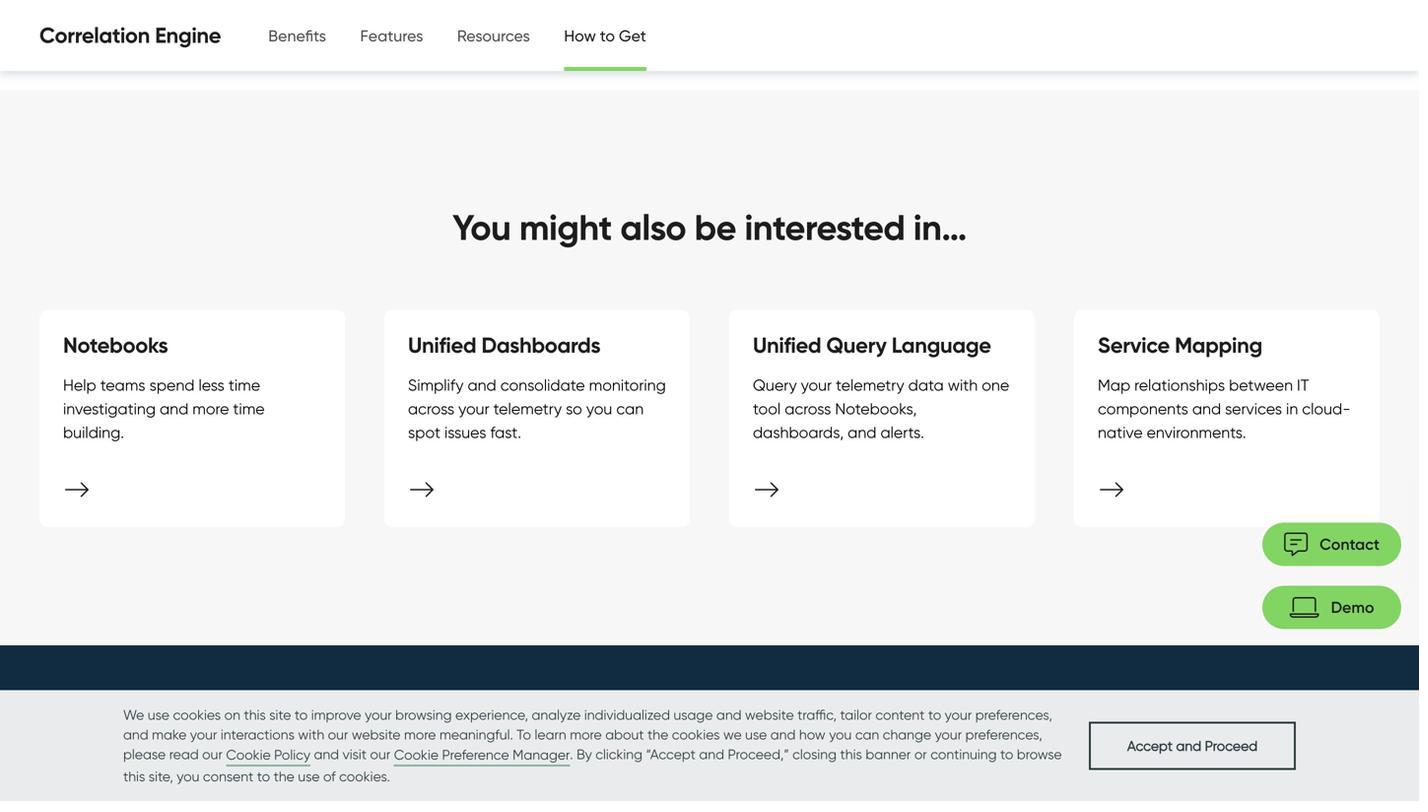 Task type: locate. For each thing, give the bounding box(es) containing it.
you inside '. by clicking "accept and proceed," closing this banner or continuing to browse this site, you consent to the use of cookies.'
[[177, 768, 200, 785]]

cookies down "usage"
[[672, 727, 720, 743]]

0 vertical spatial use
[[148, 707, 170, 724]]

0 horizontal spatial more
[[404, 727, 436, 743]]

more down browsing
[[404, 727, 436, 743]]

2 horizontal spatial use
[[745, 727, 767, 743]]

visit
[[343, 746, 367, 763]]

read
[[169, 746, 199, 763]]

traffic,
[[798, 707, 837, 724]]

our down 'improve'
[[328, 727, 348, 743]]

0 vertical spatial you
[[829, 727, 852, 743]]

the inside '. by clicking "accept and proceed," closing this banner or continuing to browse this site, you consent to the use of cookies.'
[[274, 768, 295, 785]]

preferences,
[[976, 707, 1053, 724], [966, 727, 1043, 743]]

this down please
[[123, 768, 145, 785]]

2 horizontal spatial our
[[370, 746, 391, 763]]

2 vertical spatial use
[[298, 768, 320, 785]]

you down read at the bottom left
[[177, 768, 200, 785]]

and right accept at bottom
[[1177, 738, 1202, 754]]

we use cookies on this site to improve your browsing experience, analyze individualized usage and website traffic, tailor content to your preferences, and make your interactions with our website more meaningful. to learn more about the cookies we use and how you can change your preferences, please read our
[[123, 707, 1053, 763]]

and down we
[[699, 746, 725, 763]]

content
[[876, 707, 925, 724]]

use left of
[[298, 768, 320, 785]]

our right 'visit'
[[370, 746, 391, 763]]

0 vertical spatial the
[[648, 727, 669, 743]]

0 horizontal spatial cookie
[[226, 747, 271, 764]]

make
[[152, 727, 187, 743]]

this
[[244, 707, 266, 724], [840, 746, 862, 763], [123, 768, 145, 785]]

1 vertical spatial use
[[745, 727, 767, 743]]

cookie
[[226, 747, 271, 764], [394, 747, 439, 764]]

1 vertical spatial the
[[274, 768, 295, 785]]

1 horizontal spatial this
[[244, 707, 266, 724]]

1 horizontal spatial you
[[829, 727, 852, 743]]

cookie down the interactions
[[226, 747, 271, 764]]

0 vertical spatial this
[[244, 707, 266, 724]]

more up by
[[570, 727, 602, 743]]

1 more from the left
[[404, 727, 436, 743]]

0 horizontal spatial you
[[177, 768, 200, 785]]

learn
[[535, 727, 567, 743]]

cookies
[[173, 707, 221, 724], [672, 727, 720, 743]]

and up we
[[717, 707, 742, 724]]

0 horizontal spatial cookies
[[173, 707, 221, 724]]

the
[[648, 727, 669, 743], [274, 768, 295, 785]]

website up proceed,"
[[745, 707, 794, 724]]

you
[[829, 727, 852, 743], [177, 768, 200, 785]]

1 horizontal spatial use
[[298, 768, 320, 785]]

1 vertical spatial cookies
[[672, 727, 720, 743]]

use up make
[[148, 707, 170, 724]]

proceed,"
[[728, 746, 789, 763]]

you down "tailor"
[[829, 727, 852, 743]]

0 vertical spatial website
[[745, 707, 794, 724]]

cookie down browsing
[[394, 747, 439, 764]]

0 horizontal spatial the
[[274, 768, 295, 785]]

2 horizontal spatial this
[[840, 746, 862, 763]]

this up the interactions
[[244, 707, 266, 724]]

cookie policy link
[[226, 745, 311, 767]]

please
[[123, 746, 166, 763]]

proceed
[[1205, 738, 1258, 754]]

individualized
[[584, 707, 670, 724]]

and up of
[[314, 746, 339, 763]]

we
[[724, 727, 742, 743]]

1 horizontal spatial website
[[745, 707, 794, 724]]

the down policy
[[274, 768, 295, 785]]

0 horizontal spatial this
[[123, 768, 145, 785]]

of
[[323, 768, 336, 785]]

and inside button
[[1177, 738, 1202, 754]]

to right site
[[295, 707, 308, 724]]

the up "accept
[[648, 727, 669, 743]]

closing
[[793, 746, 837, 763]]

your
[[365, 707, 392, 724], [945, 707, 972, 724], [190, 727, 217, 743], [935, 727, 962, 743]]

1 horizontal spatial more
[[570, 727, 602, 743]]

website
[[745, 707, 794, 724], [352, 727, 401, 743]]

consent
[[203, 768, 254, 785]]

use
[[148, 707, 170, 724], [745, 727, 767, 743], [298, 768, 320, 785]]

accept and proceed button
[[1089, 722, 1296, 770]]

more
[[404, 727, 436, 743], [570, 727, 602, 743]]

by
[[577, 746, 592, 763]]

to
[[517, 727, 531, 743]]

1 horizontal spatial the
[[648, 727, 669, 743]]

1 horizontal spatial cookie
[[394, 747, 439, 764]]

2 cookie from the left
[[394, 747, 439, 764]]

website up 'visit'
[[352, 727, 401, 743]]

to up change
[[929, 707, 942, 724]]

our
[[328, 727, 348, 743], [202, 746, 223, 763], [370, 746, 391, 763]]

use up proceed,"
[[745, 727, 767, 743]]

about
[[605, 727, 644, 743]]

to
[[295, 707, 308, 724], [929, 707, 942, 724], [1001, 746, 1014, 763], [257, 768, 270, 785]]

"accept
[[646, 746, 696, 763]]

interactions
[[221, 727, 295, 743]]

this down can at the right bottom of page
[[840, 746, 862, 763]]

cookies up make
[[173, 707, 221, 724]]

and
[[717, 707, 742, 724], [123, 727, 148, 743], [771, 727, 796, 743], [1177, 738, 1202, 754], [314, 746, 339, 763], [699, 746, 725, 763]]

with
[[298, 727, 325, 743]]

1 vertical spatial you
[[177, 768, 200, 785]]

0 horizontal spatial website
[[352, 727, 401, 743]]

our up consent
[[202, 746, 223, 763]]

0 horizontal spatial use
[[148, 707, 170, 724]]

browsing
[[395, 707, 452, 724]]



Task type: vqa. For each thing, say whether or not it's contained in the screenshot.
learn
yes



Task type: describe. For each thing, give the bounding box(es) containing it.
to down cookie policy link
[[257, 768, 270, 785]]

to left 'browse'
[[1001, 746, 1014, 763]]

preference
[[442, 747, 509, 764]]

1 vertical spatial preferences,
[[966, 727, 1043, 743]]

this inside we use cookies on this site to improve your browsing experience, analyze individualized usage and website traffic, tailor content to your preferences, and make your interactions with our website more meaningful. to learn more about the cookies we use and how you can change your preferences, please read our
[[244, 707, 266, 724]]

browse
[[1017, 746, 1062, 763]]

banner
[[866, 746, 911, 763]]

0 horizontal spatial our
[[202, 746, 223, 763]]

usage
[[674, 707, 713, 724]]

change
[[883, 727, 932, 743]]

site,
[[149, 768, 173, 785]]

. by clicking "accept and proceed," closing this banner or continuing to browse this site, you consent to the use of cookies.
[[123, 746, 1062, 785]]

accept
[[1128, 738, 1173, 754]]

use inside '. by clicking "accept and proceed," closing this banner or continuing to browse this site, you consent to the use of cookies.'
[[298, 768, 320, 785]]

experience,
[[455, 707, 528, 724]]

2 vertical spatial this
[[123, 768, 145, 785]]

1 horizontal spatial our
[[328, 727, 348, 743]]

1 vertical spatial website
[[352, 727, 401, 743]]

clicking
[[596, 746, 643, 763]]

tailor
[[840, 707, 872, 724]]

0 vertical spatial preferences,
[[976, 707, 1053, 724]]

or
[[915, 746, 927, 763]]

continuing
[[931, 746, 997, 763]]

we
[[123, 707, 144, 724]]

cookie preference manager link
[[394, 745, 570, 767]]

our inside 'cookie policy and visit our cookie preference manager'
[[370, 746, 391, 763]]

and inside 'cookie policy and visit our cookie preference manager'
[[314, 746, 339, 763]]

1 vertical spatial this
[[840, 746, 862, 763]]

meaningful.
[[440, 727, 513, 743]]

.
[[570, 746, 573, 763]]

cookie policy and visit our cookie preference manager
[[226, 746, 570, 764]]

and left how
[[771, 727, 796, 743]]

0 vertical spatial cookies
[[173, 707, 221, 724]]

analyze
[[532, 707, 581, 724]]

you inside we use cookies on this site to improve your browsing experience, analyze individualized usage and website traffic, tailor content to your preferences, and make your interactions with our website more meaningful. to learn more about the cookies we use and how you can change your preferences, please read our
[[829, 727, 852, 743]]

can
[[856, 727, 880, 743]]

policy
[[274, 747, 311, 764]]

the inside we use cookies on this site to improve your browsing experience, analyze individualized usage and website traffic, tailor content to your preferences, and make your interactions with our website more meaningful. to learn more about the cookies we use and how you can change your preferences, please read our
[[648, 727, 669, 743]]

on
[[224, 707, 240, 724]]

site
[[269, 707, 291, 724]]

1 cookie from the left
[[226, 747, 271, 764]]

how
[[799, 727, 826, 743]]

cookies.
[[339, 768, 390, 785]]

improve
[[311, 707, 361, 724]]

and inside '. by clicking "accept and proceed," closing this banner or continuing to browse this site, you consent to the use of cookies.'
[[699, 746, 725, 763]]

manager
[[513, 747, 570, 764]]

accept and proceed
[[1128, 738, 1258, 754]]

2 more from the left
[[570, 727, 602, 743]]

1 horizontal spatial cookies
[[672, 727, 720, 743]]

and down "we"
[[123, 727, 148, 743]]



